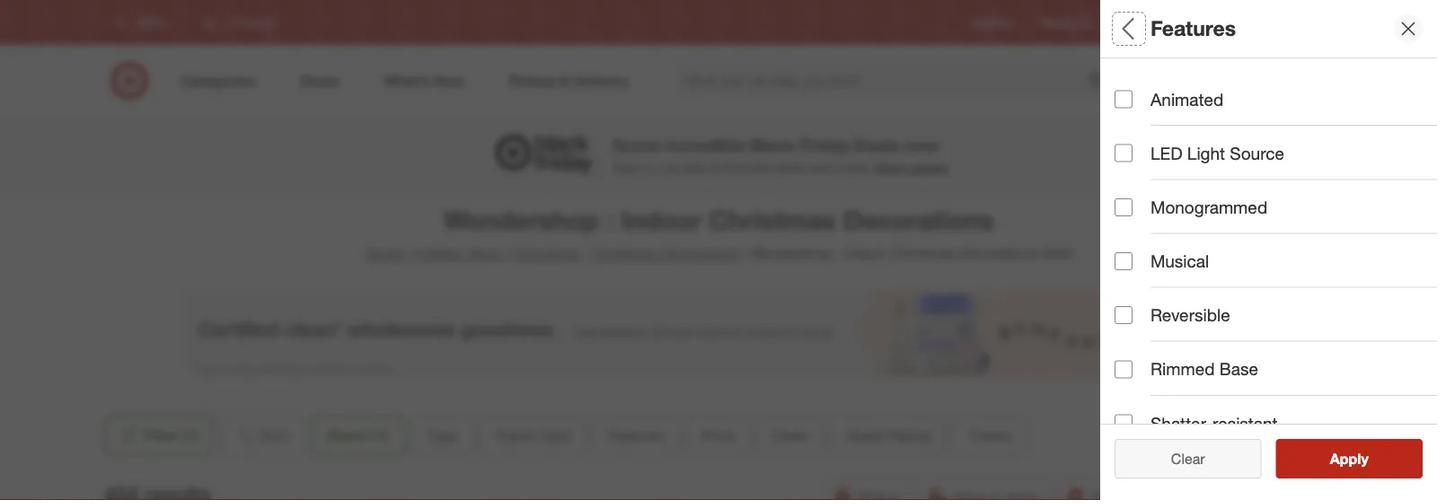 Task type: vqa. For each thing, say whether or not it's contained in the screenshot.
the accidental
no



Task type: describe. For each thing, give the bounding box(es) containing it.
led
[[1151, 143, 1183, 164]]

weekly ad
[[1042, 16, 1093, 29]]

filter
[[144, 427, 178, 444]]

find
[[723, 160, 744, 175]]

1 vertical spatial frame
[[496, 427, 536, 444]]

apply button
[[1276, 439, 1423, 479]]

score
[[613, 135, 660, 155]]

see
[[1312, 450, 1338, 468]]

0 horizontal spatial frame type button
[[481, 416, 586, 456]]

brand for brand (1)
[[327, 427, 369, 444]]

circle
[[1226, 16, 1254, 29]]

redcard
[[1122, 16, 1165, 29]]

target inside wondershop : indoor christmas decorations target / holiday shop / christmas / christmas decorations / wondershop : indoor christmas decorations (454)
[[365, 245, 404, 262]]

holiday
[[416, 245, 464, 262]]

features inside features dialog
[[1151, 16, 1237, 41]]

1 horizontal spatial type button
[[1115, 58, 1438, 121]]

week.
[[839, 160, 872, 175]]

guest rating
[[846, 427, 930, 444]]

What can we help you find? suggestions appear below search field
[[673, 61, 1121, 101]]

saving
[[909, 160, 948, 175]]

1 vertical spatial :
[[837, 245, 841, 262]]

weekly
[[1042, 16, 1076, 29]]

christmas down new
[[709, 204, 836, 236]]

now
[[905, 135, 939, 155]]

1 vertical spatial frame type
[[496, 427, 571, 444]]

see results
[[1312, 450, 1388, 468]]

features dialog
[[1101, 0, 1438, 501]]

led light source
[[1151, 143, 1285, 164]]

&
[[712, 160, 720, 175]]

0 vertical spatial price button
[[1115, 310, 1438, 373]]

decorations left the (454)
[[960, 245, 1037, 262]]

frame inside all filters dialog
[[1115, 203, 1166, 223]]

wondershop : indoor christmas decorations target / holiday shop / christmas / christmas decorations / wondershop : indoor christmas decorations (454)
[[365, 204, 1073, 262]]

(1) for brand (1)
[[373, 427, 389, 444]]

2 vertical spatial deals
[[772, 427, 809, 444]]

gifts
[[684, 160, 708, 175]]

clear for clear
[[1172, 450, 1206, 468]]

Animated checkbox
[[1115, 90, 1133, 108]]

friday
[[800, 135, 850, 155]]

new
[[748, 160, 771, 175]]

0 vertical spatial :
[[607, 204, 614, 236]]

light
[[1188, 143, 1226, 164]]

sort button
[[221, 416, 304, 456]]

0 horizontal spatial deals button
[[757, 416, 824, 456]]

top
[[662, 160, 680, 175]]

price inside all filters dialog
[[1115, 329, 1157, 349]]

0 vertical spatial target
[[1193, 16, 1223, 29]]

1 / from the left
[[408, 245, 412, 262]]

Rimmed Base checkbox
[[1115, 361, 1133, 379]]

each
[[808, 160, 836, 175]]

shatter-resistant
[[1151, 413, 1278, 434]]

score incredible black friday deals now save on top gifts & find new deals each week. start saving
[[613, 135, 948, 175]]

rimmed
[[1151, 359, 1215, 380]]

all filters
[[1115, 16, 1201, 41]]

brand (1)
[[327, 427, 389, 444]]

1 vertical spatial features button
[[593, 416, 680, 456]]

search button
[[1108, 61, 1151, 104]]

Reversible checkbox
[[1115, 307, 1133, 325]]

base
[[1220, 359, 1259, 380]]

decorations down saving
[[843, 204, 994, 236]]

monogrammed
[[1151, 197, 1268, 218]]

brand wondershop
[[1115, 134, 1187, 172]]

on
[[644, 160, 658, 175]]

clear all button
[[1115, 439, 1262, 479]]

target link
[[365, 245, 404, 262]]

advertisement region
[[180, 289, 1258, 379]]

christmas right the shop
[[514, 245, 580, 262]]



Task type: locate. For each thing, give the bounding box(es) containing it.
registry link
[[973, 15, 1013, 30]]

0 horizontal spatial :
[[607, 204, 614, 236]]

all
[[1115, 16, 1140, 41]]

start
[[875, 160, 905, 175]]

musical
[[1151, 251, 1210, 272]]

(1) inside button
[[182, 427, 199, 444]]

christmas
[[709, 204, 836, 236], [514, 245, 580, 262], [592, 245, 657, 262], [890, 245, 956, 262]]

1 vertical spatial price button
[[687, 416, 750, 456]]

0 vertical spatial frame
[[1115, 203, 1166, 223]]

holiday shop link
[[416, 245, 502, 262]]

0 vertical spatial brand
[[1115, 134, 1164, 154]]

decorations up "advertisement" region
[[661, 245, 739, 262]]

Monogrammed checkbox
[[1115, 198, 1133, 216]]

incredible
[[665, 135, 745, 155]]

Musical checkbox
[[1115, 252, 1133, 270]]

1 horizontal spatial brand
[[1115, 134, 1164, 154]]

christmas decorations link
[[592, 245, 739, 262]]

: down the week.
[[837, 245, 841, 262]]

1 horizontal spatial (1)
[[373, 427, 389, 444]]

4 / from the left
[[742, 245, 747, 262]]

christmas right christmas link
[[592, 245, 657, 262]]

0 horizontal spatial frame
[[496, 427, 536, 444]]

clear inside button
[[1163, 450, 1197, 468]]

1 horizontal spatial price button
[[1115, 310, 1438, 373]]

filter (1) button
[[104, 416, 213, 456]]

(454)
[[1041, 245, 1073, 262]]

filters
[[1146, 16, 1201, 41]]

0 horizontal spatial frame type
[[496, 427, 571, 444]]

features
[[1151, 16, 1237, 41], [1115, 266, 1186, 286], [609, 427, 664, 444]]

target left holiday
[[365, 245, 404, 262]]

filter (1)
[[144, 427, 199, 444]]

2 horizontal spatial deals
[[1115, 391, 1161, 412]]

0 horizontal spatial (1)
[[182, 427, 199, 444]]

1 horizontal spatial :
[[837, 245, 841, 262]]

2 vertical spatial features
[[609, 427, 664, 444]]

clear button
[[1115, 439, 1262, 479]]

1 horizontal spatial frame type button
[[1115, 184, 1438, 247]]

1 horizontal spatial deals
[[854, 135, 900, 155]]

3 / from the left
[[583, 245, 588, 262]]

deals up shatter-resistant option
[[1115, 391, 1161, 412]]

price
[[1115, 329, 1157, 349], [702, 427, 735, 444]]

:
[[607, 204, 614, 236], [837, 245, 841, 262]]

theme button
[[953, 416, 1028, 456]]

source
[[1230, 143, 1285, 164]]

rimmed base
[[1151, 359, 1259, 380]]

LED Light Source checkbox
[[1115, 144, 1133, 162]]

rating
[[889, 427, 930, 444]]

/ right the shop
[[506, 245, 511, 262]]

guest rating button
[[831, 416, 946, 456]]

brand
[[1115, 134, 1164, 154], [327, 427, 369, 444]]

clear down shatter-
[[1172, 450, 1206, 468]]

type
[[1115, 77, 1153, 98], [1171, 203, 1209, 223], [428, 427, 458, 444], [540, 427, 571, 444]]

1 vertical spatial features
[[1115, 266, 1186, 286]]

frame type button
[[1115, 184, 1438, 247], [481, 416, 586, 456]]

deals button up see
[[1115, 373, 1438, 436]]

guest
[[846, 427, 885, 444]]

1 horizontal spatial wondershop
[[751, 245, 833, 262]]

clear for clear all
[[1163, 450, 1197, 468]]

1 clear from the left
[[1163, 450, 1197, 468]]

2 vertical spatial wondershop
[[751, 245, 833, 262]]

0 vertical spatial wondershop
[[1115, 157, 1187, 172]]

wondershop down the deals at the right of the page
[[751, 245, 833, 262]]

1 horizontal spatial frame
[[1115, 203, 1166, 223]]

features button
[[1115, 247, 1438, 310], [593, 416, 680, 456]]

2 horizontal spatial wondershop
[[1115, 157, 1187, 172]]

indoor down the week.
[[845, 245, 886, 262]]

0 vertical spatial features
[[1151, 16, 1237, 41]]

(1)
[[182, 427, 199, 444], [373, 427, 389, 444]]

0 horizontal spatial target
[[365, 245, 404, 262]]

1 horizontal spatial features button
[[1115, 247, 1438, 310]]

type button right brand (1) on the bottom left of the page
[[412, 416, 474, 456]]

0 horizontal spatial deals
[[772, 427, 809, 444]]

registry
[[973, 16, 1013, 29]]

2 / from the left
[[506, 245, 511, 262]]

deals button left guest
[[757, 416, 824, 456]]

1 vertical spatial deals
[[1115, 391, 1161, 412]]

deals inside all filters dialog
[[1115, 391, 1161, 412]]

0 vertical spatial frame type button
[[1115, 184, 1438, 247]]

1 vertical spatial price
[[702, 427, 735, 444]]

0 vertical spatial price
[[1115, 329, 1157, 349]]

2 (1) from the left
[[373, 427, 389, 444]]

1 vertical spatial brand
[[327, 427, 369, 444]]

weekly ad link
[[1042, 15, 1093, 30]]

0 horizontal spatial price button
[[687, 416, 750, 456]]

1 horizontal spatial indoor
[[845, 245, 886, 262]]

price button
[[1115, 310, 1438, 373], [687, 416, 750, 456]]

1 vertical spatial frame type button
[[481, 416, 586, 456]]

christmas down saving
[[890, 245, 956, 262]]

1 horizontal spatial deals button
[[1115, 373, 1438, 436]]

christmas link
[[514, 245, 580, 262]]

/ right christmas decorations link
[[742, 245, 747, 262]]

clear inside button
[[1172, 450, 1206, 468]]

0 horizontal spatial features button
[[593, 416, 680, 456]]

reversible
[[1151, 305, 1231, 326]]

clear all
[[1163, 450, 1215, 468]]

0 vertical spatial deals
[[854, 135, 900, 155]]

type button
[[1115, 58, 1438, 121], [412, 416, 474, 456]]

brand inside brand wondershop
[[1115, 134, 1164, 154]]

brand right sort
[[327, 427, 369, 444]]

0 horizontal spatial type button
[[412, 416, 474, 456]]

frame type inside all filters dialog
[[1115, 203, 1209, 223]]

clear
[[1163, 450, 1197, 468], [1172, 450, 1206, 468]]

deals inside score incredible black friday deals now save on top gifts & find new deals each week. start saving
[[854, 135, 900, 155]]

frame type
[[1115, 203, 1209, 223], [496, 427, 571, 444]]

1 horizontal spatial frame type
[[1115, 203, 1209, 223]]

target
[[1193, 16, 1223, 29], [365, 245, 404, 262]]

shatter-
[[1151, 413, 1213, 434]]

0 vertical spatial indoor
[[621, 204, 702, 236]]

deals left guest
[[772, 427, 809, 444]]

brand down animated option
[[1115, 134, 1164, 154]]

frame
[[1115, 203, 1166, 223], [496, 427, 536, 444]]

search
[[1108, 74, 1151, 91]]

target left circle on the top of page
[[1193, 16, 1223, 29]]

1 horizontal spatial price
[[1115, 329, 1157, 349]]

type button up source
[[1115, 58, 1438, 121]]

wondershop
[[1115, 157, 1187, 172], [444, 204, 600, 236], [751, 245, 833, 262]]

/
[[408, 245, 412, 262], [506, 245, 511, 262], [583, 245, 588, 262], [742, 245, 747, 262]]

deals
[[854, 135, 900, 155], [1115, 391, 1161, 412], [772, 427, 809, 444]]

0 vertical spatial features button
[[1115, 247, 1438, 310]]

all
[[1201, 450, 1215, 468]]

deals up start at right
[[854, 135, 900, 155]]

/ right christmas link
[[583, 245, 588, 262]]

ad
[[1079, 16, 1093, 29]]

black
[[750, 135, 795, 155]]

target circle link
[[1193, 15, 1254, 30]]

wondershop inside all filters dialog
[[1115, 157, 1187, 172]]

clear left all
[[1163, 450, 1197, 468]]

0 horizontal spatial brand
[[327, 427, 369, 444]]

decorations
[[843, 204, 994, 236], [661, 245, 739, 262], [960, 245, 1037, 262]]

0 vertical spatial frame type
[[1115, 203, 1209, 223]]

: down save at the top left of the page
[[607, 204, 614, 236]]

features inside all filters dialog
[[1115, 266, 1186, 286]]

0 vertical spatial type button
[[1115, 58, 1438, 121]]

0 horizontal spatial wondershop
[[444, 204, 600, 236]]

1 vertical spatial wondershop
[[444, 204, 600, 236]]

redcard link
[[1122, 15, 1165, 30]]

see results button
[[1276, 439, 1423, 479]]

wondershop up christmas link
[[444, 204, 600, 236]]

1 vertical spatial indoor
[[845, 245, 886, 262]]

(1) for filter (1)
[[182, 427, 199, 444]]

sponsored
[[1205, 380, 1258, 393]]

0 horizontal spatial price
[[702, 427, 735, 444]]

apply
[[1331, 450, 1369, 468]]

theme
[[968, 427, 1013, 444]]

brand for brand wondershop
[[1115, 134, 1164, 154]]

Shatter-resistant checkbox
[[1115, 415, 1133, 433]]

indoor up christmas decorations link
[[621, 204, 702, 236]]

1 vertical spatial type button
[[412, 416, 474, 456]]

deals
[[774, 160, 805, 175]]

/ right target "link"
[[408, 245, 412, 262]]

save
[[613, 160, 641, 175]]

1 (1) from the left
[[182, 427, 199, 444]]

target circle
[[1193, 16, 1254, 29]]

sort
[[261, 427, 289, 444]]

all filters dialog
[[1101, 0, 1438, 501]]

0 horizontal spatial indoor
[[621, 204, 702, 236]]

1 horizontal spatial target
[[1193, 16, 1223, 29]]

results
[[1342, 450, 1388, 468]]

2 clear from the left
[[1172, 450, 1206, 468]]

shop
[[468, 245, 502, 262]]

animated
[[1151, 89, 1224, 110]]

resistant
[[1213, 413, 1278, 434]]

indoor
[[621, 204, 702, 236], [845, 245, 886, 262]]

1 vertical spatial target
[[365, 245, 404, 262]]

deals button
[[1115, 373, 1438, 436], [757, 416, 824, 456]]

wondershop up monogrammed option
[[1115, 157, 1187, 172]]



